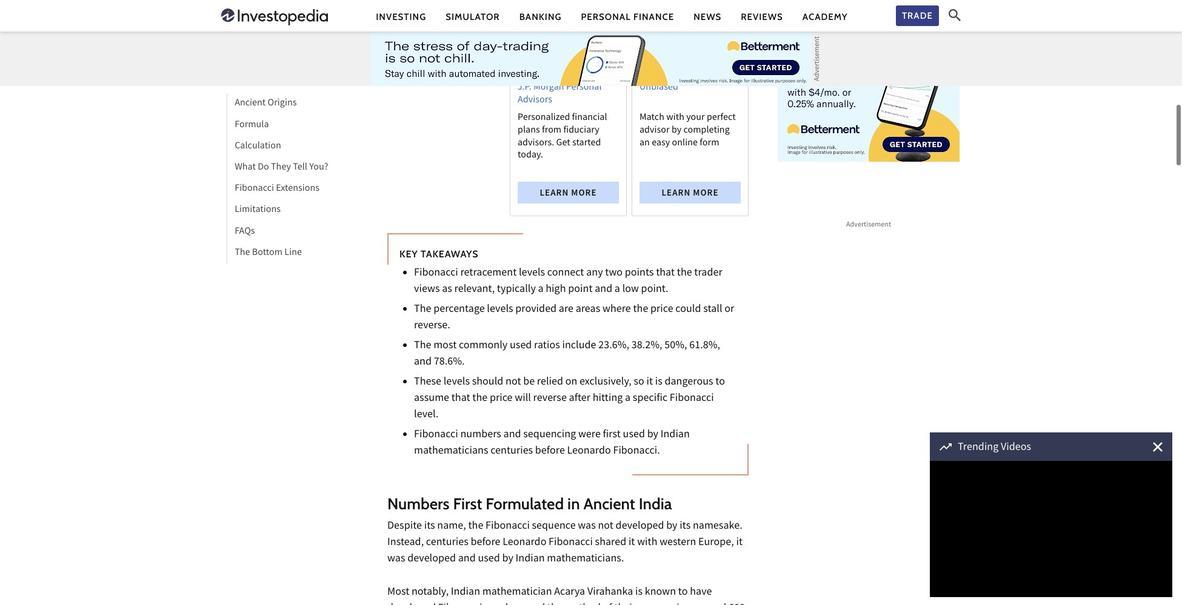 Task type: vqa. For each thing, say whether or not it's contained in the screenshot.
Jun inside the Amortized Loan: What It Is, How It Works, Loan Types, Example By Julia Kagan Jun 08, 2023
no



Task type: describe. For each thing, give the bounding box(es) containing it.
high
[[546, 282, 566, 299]]

2 vertical spatial levels
[[444, 375, 470, 391]]

the down low
[[633, 302, 649, 319]]

calculation
[[235, 139, 281, 154]]

areas
[[576, 302, 601, 319]]

leonardo inside numbers first formulated in ancient india despite its name, the fibonacci sequence was not developed by its namesake. instead, centuries before leonardo fibonacci shared it with western europe, it was developed and used by indian mathematicians.
[[503, 536, 547, 552]]

search image
[[949, 9, 961, 21]]

limitations
[[235, 203, 281, 218]]

numbers inside key takeaways fibonacci retracement levels connect any two points that the trader views as relevant, typically a high point and a low point. the percentage levels provided are areas where the price could stall or reverse. the most commonly used ratios include 23.6%, 38.2%, 50%, 61.8%, and 78.6%. these levels should not be relied on exclusively, so it is dangerous to assume that the price will reverse after hitting a specific fibonacci level. fibonacci numbers and sequencing were first used by indian mathematicians centuries before leonardo fibonacci.
[[461, 428, 502, 444]]

should
[[472, 375, 504, 391]]

will
[[515, 391, 531, 408]]

take
[[388, 1, 418, 20]]

it inside key takeaways fibonacci retracement levels connect any two points that the trader views as relevant, typically a high point and a low point. the percentage levels provided are areas where the price could stall or reverse. the most commonly used ratios include 23.6%, 38.2%, 50%, 61.8%, and 78.6%. these levels should not be relied on exclusively, so it is dangerous to assume that the price will reverse after hitting a specific fibonacci level. fibonacci numbers and sequencing were first used by indian mathematicians centuries before leonardo fibonacci.
[[647, 375, 653, 391]]

developed inside most notably, indian mathematician acarya virahanka is known to have developed fibonacci numbers and the method of their sequencing around 60
[[388, 602, 436, 606]]

fibonacci retracement levels link
[[227, 61, 351, 94]]

retracement
[[276, 64, 328, 78]]

before inside numbers first formulated in ancient india despite its name, the fibonacci sequence was not developed by its namesake. instead, centuries before leonardo fibonacci shared it with western europe, it was developed and used by indian mathematicians.
[[471, 536, 501, 552]]

line
[[285, 246, 302, 261]]

fibonacci retracement levels
[[235, 64, 328, 90]]

advertiser
[[675, 8, 711, 21]]

assume
[[414, 391, 449, 408]]

2 horizontal spatial used
[[623, 428, 645, 444]]

mathematicians.
[[547, 552, 624, 569]]

indian inside numbers first formulated in ancient india despite its name, the fibonacci sequence was not developed by its namesake. instead, centuries before leonardo fibonacci shared it with western europe, it was developed and used by indian mathematicians.
[[516, 552, 545, 569]]

trending videos
[[958, 440, 1032, 457]]

any
[[587, 266, 603, 282]]

78.6%.
[[434, 355, 465, 371]]

sequence
[[532, 519, 576, 536]]

2 horizontal spatial a
[[625, 391, 631, 408]]

exclusively,
[[580, 375, 632, 391]]

could
[[676, 302, 701, 319]]

2 vertical spatial the
[[414, 339, 432, 355]]

centuries inside numbers first formulated in ancient india despite its name, the fibonacci sequence was not developed by its namesake. instead, centuries before leonardo fibonacci shared it with western europe, it was developed and used by indian mathematicians.
[[426, 536, 469, 552]]

investing
[[376, 11, 426, 22]]

dangerous
[[665, 375, 714, 391]]

the bottom line
[[235, 246, 302, 261]]

personal finance
[[581, 11, 675, 22]]

relevant,
[[455, 282, 495, 299]]

fibonacci inside fibonacci retracement levels
[[235, 64, 274, 78]]

banking link
[[520, 11, 562, 23]]

the right take
[[422, 1, 444, 20]]

fibonacci down formulated
[[486, 519, 530, 536]]

takeaways
[[421, 249, 479, 260]]

to inside key takeaways fibonacci retracement levels connect any two points that the trader views as relevant, typically a high point and a low point. the percentage levels provided are areas where the price could stall or reverse. the most commonly used ratios include 23.6%, 38.2%, 50%, 61.8%, and 78.6%. these levels should not be relied on exclusively, so it is dangerous to assume that the price will reverse after hitting a specific fibonacci level. fibonacci numbers and sequencing were first used by indian mathematicians centuries before leonardo fibonacci.
[[716, 375, 725, 391]]

before inside key takeaways fibonacci retracement levels connect any two points that the trader views as relevant, typically a high point and a low point. the percentage levels provided are areas where the price could stall or reverse. the most commonly used ratios include 23.6%, 38.2%, 50%, 61.8%, and 78.6%. these levels should not be relied on exclusively, so it is dangerous to assume that the price will reverse after hitting a specific fibonacci level. fibonacci numbers and sequencing were first used by indian mathematicians centuries before leonardo fibonacci.
[[535, 444, 565, 461]]

fibonacci extensions
[[235, 182, 320, 197]]

you?
[[309, 161, 328, 175]]

shared
[[595, 536, 627, 552]]

low
[[623, 282, 639, 299]]

faqs link
[[227, 222, 255, 243]]

the inside most notably, indian mathematician acarya virahanka is known to have developed fibonacci numbers and the method of their sequencing around 60
[[548, 602, 563, 606]]

and down will
[[504, 428, 521, 444]]

and up the these
[[414, 355, 432, 371]]

they
[[271, 161, 291, 175]]

indian inside key takeaways fibonacci retracement levels connect any two points that the trader views as relevant, typically a high point and a low point. the percentage levels provided are areas where the price could stall or reverse. the most commonly used ratios include 23.6%, 38.2%, 50%, 61.8%, and 78.6%. these levels should not be relied on exclusively, so it is dangerous to assume that the price will reverse after hitting a specific fibonacci level. fibonacci numbers and sequencing were first used by indian mathematicians centuries before leonardo fibonacci.
[[661, 428, 690, 444]]

used inside numbers first formulated in ancient india despite its name, the fibonacci sequence was not developed by its namesake. instead, centuries before leonardo fibonacci shared it with western europe, it was developed and used by indian mathematicians.
[[478, 552, 500, 569]]

so
[[634, 375, 645, 391]]

reviews
[[741, 11, 784, 22]]

level.
[[414, 408, 439, 424]]

and inside most notably, indian mathematician acarya virahanka is known to have developed fibonacci numbers and the method of their sequencing around 60
[[528, 602, 545, 606]]

retracement
[[461, 266, 517, 282]]

61.8%,
[[690, 339, 721, 355]]

most notably, indian mathematician acarya virahanka is known to have developed fibonacci numbers and the method of their sequencing around 60
[[388, 586, 745, 606]]

1 vertical spatial developed
[[408, 552, 456, 569]]

2 horizontal spatial it
[[737, 536, 743, 552]]

0 vertical spatial ancient
[[235, 97, 266, 111]]

disclosure
[[712, 8, 749, 21]]

tell
[[293, 161, 308, 175]]

and inside numbers first formulated in ancient india despite its name, the fibonacci sequence was not developed by its namesake. instead, centuries before leonardo fibonacci shared it with western europe, it was developed and used by indian mathematicians.
[[458, 552, 476, 569]]

have
[[690, 586, 712, 602]]

news link
[[694, 11, 722, 23]]

sequencing inside key takeaways fibonacci retracement levels connect any two points that the trader views as relevant, typically a high point and a low point. the percentage levels provided are areas where the price could stall or reverse. the most commonly used ratios include 23.6%, 38.2%, 50%, 61.8%, and 78.6%. these levels should not be relied on exclusively, so it is dangerous to assume that the price will reverse after hitting a specific fibonacci level. fibonacci numbers and sequencing were first used by indian mathematicians centuries before leonardo fibonacci.
[[524, 428, 576, 444]]

trader
[[695, 266, 723, 282]]

numbers first formulated in ancient india despite its name, the fibonacci sequence was not developed by its namesake. instead, centuries before leonardo fibonacci shared it with western europe, it was developed and used by indian mathematicians.
[[388, 495, 743, 569]]

key takeaways fibonacci retracement levels connect any two points that the trader views as relevant, typically a high point and a low point. the percentage levels provided are areas where the price could stall or reverse. the most commonly used ratios include 23.6%, 38.2%, 50%, 61.8%, and 78.6%. these levels should not be relied on exclusively, so it is dangerous to assume that the price will reverse after hitting a specific fibonacci level. fibonacci numbers and sequencing were first used by indian mathematicians centuries before leonardo fibonacci.
[[400, 249, 735, 461]]

trade
[[902, 10, 933, 21]]

bottom
[[252, 246, 283, 261]]

reviews link
[[741, 11, 784, 23]]

mathematician
[[483, 586, 552, 602]]

fibonacci down level.
[[414, 428, 458, 444]]

not inside numbers first formulated in ancient india despite its name, the fibonacci sequence was not developed by its namesake. instead, centuries before leonardo fibonacci shared it with western europe, it was developed and used by indian mathematicians.
[[598, 519, 614, 536]]

23.6%,
[[599, 339, 630, 355]]

levels
[[235, 75, 260, 90]]

known
[[645, 586, 676, 602]]

formulated
[[486, 495, 564, 515]]

trending image
[[940, 444, 952, 451]]

0 vertical spatial to
[[518, 1, 533, 20]]

ratios
[[534, 339, 560, 355]]

specific
[[633, 391, 668, 408]]

two
[[605, 266, 623, 282]]

faqs
[[235, 225, 255, 239]]

relied
[[537, 375, 563, 391]]

points
[[625, 266, 654, 282]]

1 vertical spatial was
[[388, 552, 405, 569]]

virahanka
[[588, 586, 633, 602]]

personal
[[581, 11, 631, 22]]

invest
[[536, 1, 577, 20]]

ancient inside numbers first formulated in ancient india despite its name, the fibonacci sequence was not developed by its namesake. instead, centuries before leonardo fibonacci shared it with western europe, it was developed and used by indian mathematicians.
[[584, 495, 635, 515]]

close image
[[1154, 442, 1163, 452]]

their
[[615, 602, 636, 606]]

not inside key takeaways fibonacci retracement levels connect any two points that the trader views as relevant, typically a high point and a low point. the percentage levels provided are areas where the price could stall or reverse. the most commonly used ratios include 23.6%, 38.2%, 50%, 61.8%, and 78.6%. these levels should not be relied on exclusively, so it is dangerous to assume that the price will reverse after hitting a specific fibonacci level. fibonacci numbers and sequencing were first used by indian mathematicians centuries before leonardo fibonacci.
[[506, 375, 521, 391]]

on
[[566, 375, 578, 391]]

academy
[[803, 11, 848, 22]]

1 its from the left
[[424, 519, 435, 536]]

extensions
[[276, 182, 320, 197]]

1 horizontal spatial levels
[[487, 302, 514, 319]]

what do they tell you?
[[235, 161, 328, 175]]

despite
[[388, 519, 422, 536]]

western
[[660, 536, 696, 552]]

news
[[694, 11, 722, 22]]

1 horizontal spatial used
[[510, 339, 532, 355]]

ancient origins
[[235, 97, 297, 111]]

simulator link
[[446, 11, 500, 23]]



Task type: locate. For each thing, give the bounding box(es) containing it.
ancient right in
[[584, 495, 635, 515]]

formula
[[235, 118, 269, 133]]

a
[[538, 282, 544, 299], [615, 282, 620, 299], [625, 391, 631, 408]]

0 horizontal spatial centuries
[[426, 536, 469, 552]]

the inside numbers first formulated in ancient india despite its name, the fibonacci sequence was not developed by its namesake. instead, centuries before leonardo fibonacci shared it with western europe, it was developed and used by indian mathematicians.
[[469, 519, 484, 536]]

1 horizontal spatial to
[[679, 586, 688, 602]]

trade link
[[896, 5, 940, 26]]

advertiser disclosure
[[675, 8, 749, 21]]

1 vertical spatial the
[[414, 302, 432, 319]]

0 vertical spatial is
[[655, 375, 663, 391]]

fibonacci down in
[[549, 536, 593, 552]]

1 vertical spatial that
[[452, 391, 470, 408]]

0 vertical spatial leonardo
[[567, 444, 611, 461]]

fibonacci inside most notably, indian mathematician acarya virahanka is known to have developed fibonacci numbers and the method of their sequencing around 60
[[438, 602, 482, 606]]

name,
[[438, 519, 466, 536]]

a left so
[[625, 391, 631, 408]]

step
[[483, 1, 515, 20]]

where
[[603, 302, 631, 319]]

connect
[[548, 266, 584, 282]]

price down point. in the right top of the page
[[651, 302, 674, 319]]

indian right the fibonacci.
[[661, 428, 690, 444]]

these
[[414, 375, 442, 391]]

that right points
[[656, 266, 675, 282]]

the left will
[[473, 391, 488, 408]]

sequencing right "their"
[[639, 602, 691, 606]]

and right point
[[595, 282, 613, 299]]

the down reverse.
[[414, 339, 432, 355]]

was
[[578, 519, 596, 536], [388, 552, 405, 569]]

point
[[568, 282, 593, 299]]

the right name,
[[469, 519, 484, 536]]

0 vertical spatial the
[[235, 246, 250, 261]]

1 vertical spatial before
[[471, 536, 501, 552]]

1 vertical spatial ancient
[[584, 495, 635, 515]]

1 horizontal spatial not
[[598, 519, 614, 536]]

0 horizontal spatial was
[[388, 552, 405, 569]]

used left ratios
[[510, 339, 532, 355]]

centuries inside key takeaways fibonacci retracement levels connect any two points that the trader views as relevant, typically a high point and a low point. the percentage levels provided are areas where the price could stall or reverse. the most commonly used ratios include 23.6%, 38.2%, 50%, 61.8%, and 78.6%. these levels should not be relied on exclusively, so it is dangerous to assume that the price will reverse after hitting a specific fibonacci level. fibonacci numbers and sequencing were first used by indian mathematicians centuries before leonardo fibonacci.
[[491, 444, 533, 461]]

1 vertical spatial not
[[598, 519, 614, 536]]

to right dangerous
[[716, 375, 725, 391]]

indian up the mathematician
[[516, 552, 545, 569]]

leonardo down formulated
[[503, 536, 547, 552]]

its left namesake.
[[680, 519, 691, 536]]

by down "specific"
[[648, 428, 659, 444]]

in
[[568, 495, 580, 515]]

1 horizontal spatial a
[[615, 282, 620, 299]]

the left trader
[[677, 266, 692, 282]]

the left the method
[[548, 602, 563, 606]]

around
[[694, 602, 727, 606]]

by down india
[[667, 519, 678, 536]]

point.
[[641, 282, 669, 299]]

sequencing inside most notably, indian mathematician acarya virahanka is known to have developed fibonacci numbers and the method of their sequencing around 60
[[639, 602, 691, 606]]

a left low
[[615, 282, 620, 299]]

1 horizontal spatial is
[[655, 375, 663, 391]]

sequencing down "reverse"
[[524, 428, 576, 444]]

what
[[235, 161, 256, 175]]

1 vertical spatial price
[[490, 391, 513, 408]]

acarya
[[555, 586, 585, 602]]

1 vertical spatial levels
[[487, 302, 514, 319]]

developed
[[616, 519, 664, 536], [408, 552, 456, 569], [388, 602, 436, 606]]

it right europe,
[[737, 536, 743, 552]]

it
[[647, 375, 653, 391], [629, 536, 635, 552], [737, 536, 743, 552]]

academy link
[[803, 11, 848, 23]]

0 vertical spatial price
[[651, 302, 674, 319]]

europe,
[[699, 536, 734, 552]]

0 horizontal spatial used
[[478, 552, 500, 569]]

fibonacci left the mathematician
[[438, 602, 482, 606]]

0 horizontal spatial to
[[518, 1, 533, 20]]

not up 'mathematicians.'
[[598, 519, 614, 536]]

investopedia homepage image
[[221, 7, 328, 27]]

1 horizontal spatial sequencing
[[639, 602, 691, 606]]

take the next step to invest
[[388, 1, 577, 20]]

0 vertical spatial by
[[648, 428, 659, 444]]

0 horizontal spatial ancient
[[235, 97, 266, 111]]

leonardo left the fibonacci.
[[567, 444, 611, 461]]

levels left "high"
[[519, 266, 545, 282]]

2 vertical spatial by
[[502, 552, 514, 569]]

0 horizontal spatial that
[[452, 391, 470, 408]]

developed down instead, at the left bottom of page
[[388, 602, 436, 606]]

0 horizontal spatial not
[[506, 375, 521, 391]]

0 vertical spatial indian
[[661, 428, 690, 444]]

levels down 78.6%.
[[444, 375, 470, 391]]

namesake.
[[693, 519, 743, 536]]

1 horizontal spatial ancient
[[584, 495, 635, 515]]

2 vertical spatial indian
[[451, 586, 480, 602]]

0 horizontal spatial levels
[[444, 375, 470, 391]]

is left known
[[636, 586, 643, 602]]

to left the have
[[679, 586, 688, 602]]

0 horizontal spatial before
[[471, 536, 501, 552]]

1 horizontal spatial it
[[647, 375, 653, 391]]

2 vertical spatial developed
[[388, 602, 436, 606]]

0 horizontal spatial by
[[502, 552, 514, 569]]

fibonacci up limitations
[[235, 182, 274, 197]]

leonardo inside key takeaways fibonacci retracement levels connect any two points that the trader views as relevant, typically a high point and a low point. the percentage levels provided are areas where the price could stall or reverse. the most commonly used ratios include 23.6%, 38.2%, 50%, 61.8%, and 78.6%. these levels should not be relied on exclusively, so it is dangerous to assume that the price will reverse after hitting a specific fibonacci level. fibonacci numbers and sequencing were first used by indian mathematicians centuries before leonardo fibonacci.
[[567, 444, 611, 461]]

most
[[434, 339, 457, 355]]

mathematicians
[[414, 444, 489, 461]]

0 vertical spatial was
[[578, 519, 596, 536]]

calculation link
[[227, 136, 281, 158]]

advertisement element
[[778, 10, 960, 162], [371, 32, 812, 86], [510, 32, 627, 217], [632, 32, 749, 217]]

views
[[414, 282, 440, 299]]

indian right notably,
[[451, 586, 480, 602]]

was up the most
[[388, 552, 405, 569]]

1 vertical spatial by
[[667, 519, 678, 536]]

reverse
[[533, 391, 567, 408]]

0 horizontal spatial it
[[629, 536, 635, 552]]

was down in
[[578, 519, 596, 536]]

0 horizontal spatial its
[[424, 519, 435, 536]]

used up the mathematician
[[478, 552, 500, 569]]

1 vertical spatial indian
[[516, 552, 545, 569]]

used right first
[[623, 428, 645, 444]]

the down views
[[414, 302, 432, 319]]

before left 'were'
[[535, 444, 565, 461]]

1 vertical spatial to
[[716, 375, 725, 391]]

2 its from the left
[[680, 519, 691, 536]]

numbers inside most notably, indian mathematician acarya virahanka is known to have developed fibonacci numbers and the method of their sequencing around 60
[[485, 602, 526, 606]]

1 vertical spatial is
[[636, 586, 643, 602]]

2 vertical spatial to
[[679, 586, 688, 602]]

1 vertical spatial used
[[623, 428, 645, 444]]

2 vertical spatial used
[[478, 552, 500, 569]]

provided
[[516, 302, 557, 319]]

developed up notably,
[[408, 552, 456, 569]]

hitting
[[593, 391, 623, 408]]

0 vertical spatial developed
[[616, 519, 664, 536]]

0 vertical spatial centuries
[[491, 444, 533, 461]]

1 horizontal spatial price
[[651, 302, 674, 319]]

by inside key takeaways fibonacci retracement levels connect any two points that the trader views as relevant, typically a high point and a low point. the percentage levels provided are areas where the price could stall or reverse. the most commonly used ratios include 23.6%, 38.2%, 50%, 61.8%, and 78.6%. these levels should not be relied on exclusively, so it is dangerous to assume that the price will reverse after hitting a specific fibonacci level. fibonacci numbers and sequencing were first used by indian mathematicians centuries before leonardo fibonacci.
[[648, 428, 659, 444]]

1 horizontal spatial centuries
[[491, 444, 533, 461]]

not
[[506, 375, 521, 391], [598, 519, 614, 536]]

do
[[258, 161, 269, 175]]

that
[[656, 266, 675, 282], [452, 391, 470, 408]]

fibonacci right "specific"
[[670, 391, 714, 408]]

1 vertical spatial leonardo
[[503, 536, 547, 552]]

1 horizontal spatial indian
[[516, 552, 545, 569]]

2 horizontal spatial levels
[[519, 266, 545, 282]]

0 horizontal spatial sequencing
[[524, 428, 576, 444]]

indian inside most notably, indian mathematician acarya virahanka is known to have developed fibonacci numbers and the method of their sequencing around 60
[[451, 586, 480, 602]]

0 horizontal spatial indian
[[451, 586, 480, 602]]

ancient origins link
[[227, 94, 297, 115]]

percentage
[[434, 302, 485, 319]]

developed down india
[[616, 519, 664, 536]]

or
[[725, 302, 735, 319]]

method
[[565, 602, 601, 606]]

indian
[[661, 428, 690, 444], [516, 552, 545, 569], [451, 586, 480, 602]]

1 horizontal spatial by
[[648, 428, 659, 444]]

stall
[[704, 302, 723, 319]]

0 vertical spatial before
[[535, 444, 565, 461]]

india
[[639, 495, 672, 515]]

38.2%,
[[632, 339, 663, 355]]

centuries right instead, at the left bottom of page
[[426, 536, 469, 552]]

0 vertical spatial used
[[510, 339, 532, 355]]

is inside most notably, indian mathematician acarya virahanka is known to have developed fibonacci numbers and the method of their sequencing around 60
[[636, 586, 643, 602]]

fibonacci down takeaways at left top
[[414, 266, 458, 282]]

to
[[518, 1, 533, 20], [716, 375, 725, 391], [679, 586, 688, 602]]

0 vertical spatial sequencing
[[524, 428, 576, 444]]

limitations link
[[227, 200, 281, 222]]

formula link
[[227, 115, 269, 136]]

and down name,
[[458, 552, 476, 569]]

and left acarya on the bottom left
[[528, 602, 545, 606]]

and
[[595, 282, 613, 299], [414, 355, 432, 371], [504, 428, 521, 444], [458, 552, 476, 569], [528, 602, 545, 606]]

simulator
[[446, 11, 500, 22]]

is inside key takeaways fibonacci retracement levels connect any two points that the trader views as relevant, typically a high point and a low point. the percentage levels provided are areas where the price could stall or reverse. the most commonly used ratios include 23.6%, 38.2%, 50%, 61.8%, and 78.6%. these levels should not be relied on exclusively, so it is dangerous to assume that the price will reverse after hitting a specific fibonacci level. fibonacci numbers and sequencing were first used by indian mathematicians centuries before leonardo fibonacci.
[[655, 375, 663, 391]]

by up the mathematician
[[502, 552, 514, 569]]

what do they tell you? link
[[227, 158, 328, 179]]

ancient up the formula
[[235, 97, 266, 111]]

1 horizontal spatial leonardo
[[567, 444, 611, 461]]

before right name,
[[471, 536, 501, 552]]

personal finance link
[[581, 11, 675, 23]]

numbers
[[388, 495, 450, 515]]

0 vertical spatial that
[[656, 266, 675, 282]]

its left name,
[[424, 519, 435, 536]]

0 vertical spatial levels
[[519, 266, 545, 282]]

1 horizontal spatial was
[[578, 519, 596, 536]]

first
[[603, 428, 621, 444]]

is
[[655, 375, 663, 391], [636, 586, 643, 602]]

centuries
[[491, 444, 533, 461], [426, 536, 469, 552]]

2 horizontal spatial to
[[716, 375, 725, 391]]

fibonacci up ancient origins link
[[235, 64, 274, 78]]

first
[[453, 495, 482, 515]]

are
[[559, 302, 574, 319]]

0 vertical spatial not
[[506, 375, 521, 391]]

2 horizontal spatial indian
[[661, 428, 690, 444]]

investing link
[[376, 11, 426, 23]]

a left "high"
[[538, 282, 544, 299]]

that right assume
[[452, 391, 470, 408]]

1 horizontal spatial its
[[680, 519, 691, 536]]

to right step
[[518, 1, 533, 20]]

50%,
[[665, 339, 688, 355]]

centuries down will
[[491, 444, 533, 461]]

it left "with"
[[629, 536, 635, 552]]

commonly
[[459, 339, 508, 355]]

finance
[[634, 11, 675, 22]]

be
[[524, 375, 535, 391]]

notably,
[[412, 586, 449, 602]]

fibonacci extensions link
[[227, 179, 320, 200]]

fibonacci
[[235, 64, 274, 78], [235, 182, 274, 197], [414, 266, 458, 282], [670, 391, 714, 408], [414, 428, 458, 444], [486, 519, 530, 536], [549, 536, 593, 552], [438, 602, 482, 606]]

with
[[638, 536, 658, 552]]

the down faqs link at the top left of page
[[235, 246, 250, 261]]

to inside most notably, indian mathematician acarya virahanka is known to have developed fibonacci numbers and the method of their sequencing around 60
[[679, 586, 688, 602]]

0 vertical spatial numbers
[[461, 428, 502, 444]]

1 vertical spatial centuries
[[426, 536, 469, 552]]

1 vertical spatial sequencing
[[639, 602, 691, 606]]

levels down typically at the top of page
[[487, 302, 514, 319]]

typically
[[497, 282, 536, 299]]

instead,
[[388, 536, 424, 552]]

0 horizontal spatial a
[[538, 282, 544, 299]]

key
[[400, 249, 418, 260]]

2 horizontal spatial by
[[667, 519, 678, 536]]

is right so
[[655, 375, 663, 391]]

1 vertical spatial numbers
[[485, 602, 526, 606]]

fibonacci.
[[613, 444, 660, 461]]

its
[[424, 519, 435, 536], [680, 519, 691, 536]]

0 horizontal spatial is
[[636, 586, 643, 602]]

not left be
[[506, 375, 521, 391]]

1 horizontal spatial before
[[535, 444, 565, 461]]

price left will
[[490, 391, 513, 408]]

it right so
[[647, 375, 653, 391]]

0 horizontal spatial price
[[490, 391, 513, 408]]

video player application
[[930, 462, 1173, 598]]

advertiser disclosure button
[[675, 3, 749, 26]]

before
[[535, 444, 565, 461], [471, 536, 501, 552]]

0 horizontal spatial leonardo
[[503, 536, 547, 552]]

1 horizontal spatial that
[[656, 266, 675, 282]]



